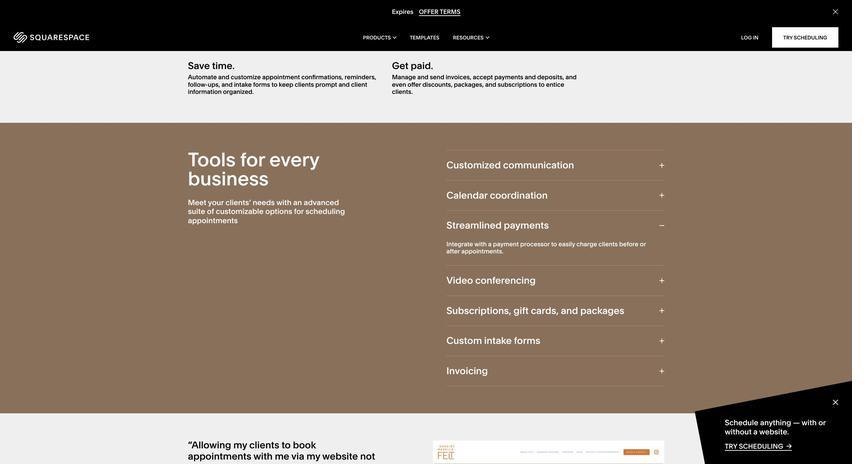 Task type: vqa. For each thing, say whether or not it's contained in the screenshot.
2023
no



Task type: describe. For each thing, give the bounding box(es) containing it.
options
[[265, 207, 292, 216]]

try scheduling
[[784, 34, 828, 41]]

try for try scheduling
[[784, 34, 793, 41]]

subscriptions, gift cards, and packages button
[[447, 296, 664, 326]]

payments inside get paid. manage and send invoices, accept payments and deposits, and even offer discounts, packages, and subscriptions to entice clients.
[[495, 73, 524, 81]]

video
[[447, 275, 473, 286]]

streamlined payments
[[447, 220, 549, 231]]

offer
[[419, 8, 439, 16]]

packages,
[[454, 81, 484, 88]]

send
[[430, 73, 445, 81]]

custom intake forms button
[[447, 326, 664, 356]]

try scheduling →
[[725, 442, 792, 451]]

clients inside "allowing my clients to book appointments with me via my website not only saves both of us that extra step
[[249, 439, 279, 451]]

step
[[330, 462, 350, 464]]

or inside integrate with a payment processor to easily charge clients before or after appointments.
[[640, 240, 646, 248]]

needs
[[253, 198, 275, 207]]

expires
[[392, 8, 415, 16]]

to inside the "save time. automate and customize appointment confirmations, reminders, follow-ups, and intake forms to keep clients prompt and client information organized."
[[272, 81, 278, 88]]

log
[[742, 34, 752, 41]]

deposits,
[[538, 73, 564, 81]]

forms inside button
[[514, 335, 541, 346]]

website.
[[760, 427, 789, 436]]

of inside meet your clients' needs with an advanced suite of customizable options for scheduling appointments
[[207, 207, 214, 216]]

discounts,
[[423, 81, 453, 88]]

schedule anything — with or without a website.
[[725, 418, 826, 436]]

tools for every business
[[188, 148, 319, 190]]

payment
[[493, 240, 519, 248]]

payments inside button
[[504, 220, 549, 231]]

me
[[275, 451, 289, 462]]

automate
[[188, 73, 217, 81]]

paid.
[[411, 60, 433, 71]]

subscriptions, gift cards, and packages
[[447, 305, 625, 316]]

with inside integrate with a payment processor to easily charge clients before or after appointments.
[[475, 240, 487, 248]]

manage
[[392, 73, 416, 81]]

scheduling
[[306, 207, 345, 216]]

information
[[188, 88, 222, 96]]

in
[[754, 34, 759, 41]]

before
[[620, 240, 639, 248]]

us
[[272, 462, 282, 464]]

follow-
[[188, 81, 208, 88]]

integrate
[[447, 240, 473, 248]]

save time image
[[188, 0, 379, 46]]

suite
[[188, 207, 205, 216]]

and down time.
[[218, 73, 229, 81]]

get
[[392, 60, 409, 71]]

coordination
[[490, 189, 548, 201]]

client
[[351, 81, 367, 88]]

to inside integrate with a payment processor to easily charge clients before or after appointments.
[[551, 240, 557, 248]]

video conferencing button
[[447, 266, 664, 296]]

video conferencing
[[447, 275, 536, 286]]

anything
[[761, 418, 792, 428]]

confirmations,
[[302, 73, 343, 81]]

custom
[[447, 335, 482, 346]]

without
[[725, 427, 752, 436]]

and left deposits,
[[525, 73, 536, 81]]

and inside subscriptions, gift cards, and packages button
[[561, 305, 578, 316]]

website
[[322, 451, 358, 462]]

via
[[292, 451, 305, 462]]

for inside meet your clients' needs with an advanced suite of customizable options for scheduling appointments
[[294, 207, 304, 216]]

offer terms link
[[419, 8, 461, 16]]

calendar coordination
[[447, 189, 548, 201]]

clients inside integrate with a payment processor to easily charge clients before or after appointments.
[[599, 240, 618, 248]]

1 horizontal spatial my
[[307, 451, 320, 462]]

—
[[793, 418, 800, 428]]

customized communication button
[[447, 150, 664, 180]]

cards,
[[531, 305, 559, 316]]

appointments inside "allowing my clients to book appointments with me via my website not only saves both of us that extra step
[[188, 451, 252, 462]]

reminders,
[[345, 73, 376, 81]]

meet
[[188, 198, 207, 207]]

products button
[[363, 24, 397, 51]]

with inside meet your clients' needs with an advanced suite of customizable options for scheduling appointments
[[277, 198, 292, 207]]

gift
[[514, 305, 529, 316]]

prompt
[[316, 81, 337, 88]]

packages
[[581, 305, 625, 316]]

organized.
[[223, 88, 254, 96]]

and left the client
[[339, 81, 350, 88]]

invoicing button
[[447, 356, 664, 386]]

with inside schedule anything — with or without a website.
[[802, 418, 817, 428]]

intake inside the "save time. automate and customize appointment confirmations, reminders, follow-ups, and intake forms to keep clients prompt and client information organized."
[[234, 81, 252, 88]]

subscriptions,
[[447, 305, 512, 316]]

subscriptions
[[498, 81, 538, 88]]

try scheduling link
[[773, 27, 839, 48]]

customize
[[231, 73, 261, 81]]

extra
[[305, 462, 327, 464]]

log             in
[[742, 34, 759, 41]]

save time. automate and customize appointment confirmations, reminders, follow-ups, and intake forms to keep clients prompt and client information organized.
[[188, 60, 376, 96]]

accept
[[473, 73, 493, 81]]

schedule
[[725, 418, 759, 428]]

usage of invoices example image
[[392, 0, 583, 46]]

get paid. manage and send invoices, accept payments and deposits, and even offer discounts, packages, and subscriptions to entice clients.
[[392, 60, 577, 96]]

appointment
[[262, 73, 300, 81]]

communication
[[503, 159, 574, 171]]



Task type: locate. For each thing, give the bounding box(es) containing it.
0 vertical spatial for
[[240, 148, 265, 171]]

with down 'streamlined'
[[475, 240, 487, 248]]

every
[[270, 148, 319, 171]]

1 vertical spatial of
[[261, 462, 270, 464]]

and right cards,
[[561, 305, 578, 316]]

0 horizontal spatial forms
[[253, 81, 270, 88]]

offer
[[408, 81, 421, 88]]

both
[[237, 462, 258, 464]]

try for try scheduling →
[[725, 442, 738, 451]]

appointments.
[[462, 248, 504, 255]]

and
[[218, 73, 229, 81], [418, 73, 429, 81], [525, 73, 536, 81], [566, 73, 577, 81], [222, 81, 233, 88], [339, 81, 350, 88], [485, 81, 497, 88], [561, 305, 578, 316]]

processor
[[521, 240, 550, 248]]

an
[[293, 198, 302, 207]]

to inside get paid. manage and send invoices, accept payments and deposits, and even offer discounts, packages, and subscriptions to entice clients.
[[539, 81, 545, 88]]

1 vertical spatial try
[[725, 442, 738, 451]]

appointments
[[188, 216, 238, 225], [188, 451, 252, 462]]

0 horizontal spatial for
[[240, 148, 265, 171]]

1 horizontal spatial or
[[819, 418, 826, 428]]

my right via
[[307, 451, 320, 462]]

clients'
[[226, 198, 251, 207]]

resources
[[453, 34, 484, 41]]

to inside "allowing my clients to book appointments with me via my website not only saves both of us that extra step
[[282, 439, 291, 451]]

that
[[285, 462, 302, 464]]

0 vertical spatial clients
[[295, 81, 314, 88]]

with inside "allowing my clients to book appointments with me via my website not only saves both of us that extra step
[[254, 451, 273, 462]]

1 horizontal spatial for
[[294, 207, 304, 216]]

website homepage image
[[433, 441, 664, 464]]

forms left keep
[[253, 81, 270, 88]]

0 horizontal spatial or
[[640, 240, 646, 248]]

1 vertical spatial forms
[[514, 335, 541, 346]]

1 vertical spatial a
[[754, 427, 758, 436]]

"allowing
[[188, 439, 231, 451]]

0 vertical spatial payments
[[495, 73, 524, 81]]

0 horizontal spatial my
[[234, 439, 247, 451]]

clients up us
[[249, 439, 279, 451]]

0 vertical spatial appointments
[[188, 216, 238, 225]]

and right packages,
[[485, 81, 497, 88]]

log             in link
[[742, 34, 759, 41]]

1 horizontal spatial scheduling
[[794, 34, 828, 41]]

intake inside button
[[484, 335, 512, 346]]

invoicing
[[447, 365, 488, 377]]

payments
[[495, 73, 524, 81], [504, 220, 549, 231]]

customizable
[[216, 207, 264, 216]]

scheduling inside the try scheduling link
[[794, 34, 828, 41]]

with left an
[[277, 198, 292, 207]]

a
[[488, 240, 492, 248], [754, 427, 758, 436]]

and right entice
[[566, 73, 577, 81]]

streamlined
[[447, 220, 502, 231]]

calendar
[[447, 189, 488, 201]]

with
[[277, 198, 292, 207], [475, 240, 487, 248], [802, 418, 817, 428], [254, 451, 273, 462]]

1 vertical spatial for
[[294, 207, 304, 216]]

to left keep
[[272, 81, 278, 88]]

scheduling for try scheduling
[[794, 34, 828, 41]]

payments up "processor"
[[504, 220, 549, 231]]

of
[[207, 207, 214, 216], [261, 462, 270, 464]]

tools
[[188, 148, 236, 171]]

offer terms
[[419, 8, 461, 16]]

0 horizontal spatial of
[[207, 207, 214, 216]]

of right suite
[[207, 207, 214, 216]]

invoices,
[[446, 73, 472, 81]]

1 horizontal spatial try
[[784, 34, 793, 41]]

terms
[[440, 8, 461, 16]]

0 vertical spatial or
[[640, 240, 646, 248]]

try inside try scheduling →
[[725, 442, 738, 451]]

a up try scheduling →
[[754, 427, 758, 436]]

0 vertical spatial a
[[488, 240, 492, 248]]

2 appointments from the top
[[188, 451, 252, 462]]

payments right accept
[[495, 73, 524, 81]]

1 vertical spatial clients
[[599, 240, 618, 248]]

0 vertical spatial try
[[784, 34, 793, 41]]

charge
[[577, 240, 597, 248]]

business
[[188, 167, 269, 190]]

1 vertical spatial intake
[[484, 335, 512, 346]]

not
[[360, 451, 375, 462]]

and down paid.
[[418, 73, 429, 81]]

with left the me
[[254, 451, 273, 462]]

2 vertical spatial clients
[[249, 439, 279, 451]]

custom intake forms
[[447, 335, 541, 346]]

1 horizontal spatial clients
[[295, 81, 314, 88]]

or right before
[[640, 240, 646, 248]]

scheduling for try scheduling →
[[739, 442, 784, 451]]

calendar coordination button
[[447, 181, 664, 210]]

try down without
[[725, 442, 738, 451]]

or inside schedule anything — with or without a website.
[[819, 418, 826, 428]]

for inside tools for every business
[[240, 148, 265, 171]]

of left us
[[261, 462, 270, 464]]

2 horizontal spatial clients
[[599, 240, 618, 248]]

forms inside the "save time. automate and customize appointment confirmations, reminders, follow-ups, and intake forms to keep clients prompt and client information organized."
[[253, 81, 270, 88]]

conferencing
[[476, 275, 536, 286]]

1 horizontal spatial of
[[261, 462, 270, 464]]

templates link
[[410, 24, 440, 51]]

squarespace logo link
[[14, 32, 179, 43]]

ups,
[[208, 81, 220, 88]]

of inside "allowing my clients to book appointments with me via my website not only saves both of us that extra step
[[261, 462, 270, 464]]

clients left before
[[599, 240, 618, 248]]

0 vertical spatial intake
[[234, 81, 252, 88]]

intake right custom
[[484, 335, 512, 346]]

clients inside the "save time. automate and customize appointment confirmations, reminders, follow-ups, and intake forms to keep clients prompt and client information organized."
[[295, 81, 314, 88]]

advanced
[[304, 198, 339, 207]]

or right the —
[[819, 418, 826, 428]]

1 vertical spatial payments
[[504, 220, 549, 231]]

1 horizontal spatial forms
[[514, 335, 541, 346]]

my
[[234, 439, 247, 451], [307, 451, 320, 462]]

to left via
[[282, 439, 291, 451]]

book
[[293, 439, 316, 451]]

1 horizontal spatial a
[[754, 427, 758, 436]]

0 vertical spatial of
[[207, 207, 214, 216]]

time.
[[212, 60, 235, 71]]

intake down time.
[[234, 81, 252, 88]]

with right the —
[[802, 418, 817, 428]]

to left easily
[[551, 240, 557, 248]]

entice
[[546, 81, 565, 88]]

templates
[[410, 34, 440, 41]]

to
[[272, 81, 278, 88], [539, 81, 545, 88], [551, 240, 557, 248], [282, 439, 291, 451]]

customized communication
[[447, 159, 574, 171]]

1 vertical spatial or
[[819, 418, 826, 428]]

keep
[[279, 81, 293, 88]]

and right ups,
[[222, 81, 233, 88]]

scheduling inside try scheduling →
[[739, 442, 784, 451]]

0 vertical spatial forms
[[253, 81, 270, 88]]

even
[[392, 81, 406, 88]]

0 horizontal spatial try
[[725, 442, 738, 451]]

my up both
[[234, 439, 247, 451]]

forms
[[253, 81, 270, 88], [514, 335, 541, 346]]

a left the payment
[[488, 240, 492, 248]]

after
[[447, 248, 460, 255]]

customized
[[447, 159, 501, 171]]

your
[[208, 198, 224, 207]]

appointments inside meet your clients' needs with an advanced suite of customizable options for scheduling appointments
[[188, 216, 238, 225]]

0 horizontal spatial a
[[488, 240, 492, 248]]

only
[[188, 462, 207, 464]]

to left entice
[[539, 81, 545, 88]]

0 vertical spatial scheduling
[[794, 34, 828, 41]]

0 horizontal spatial scheduling
[[739, 442, 784, 451]]

clients.
[[392, 88, 413, 96]]

0 horizontal spatial clients
[[249, 439, 279, 451]]

streamlined payments button
[[447, 211, 664, 241]]

1 vertical spatial appointments
[[188, 451, 252, 462]]

1 appointments from the top
[[188, 216, 238, 225]]

clients right keep
[[295, 81, 314, 88]]

1 vertical spatial scheduling
[[739, 442, 784, 451]]

meet your clients' needs with an advanced suite of customizable options for scheduling appointments
[[188, 198, 345, 225]]

0 horizontal spatial intake
[[234, 81, 252, 88]]

try right in
[[784, 34, 793, 41]]

forms down gift
[[514, 335, 541, 346]]

"allowing my clients to book appointments with me via my website not only saves both of us that extra step 
[[188, 439, 375, 464]]

a inside integrate with a payment processor to easily charge clients before or after appointments.
[[488, 240, 492, 248]]

1 horizontal spatial intake
[[484, 335, 512, 346]]

squarespace logo image
[[14, 32, 89, 43]]

products
[[363, 34, 391, 41]]

→
[[787, 442, 792, 450]]

a inside schedule anything — with or without a website.
[[754, 427, 758, 436]]

save
[[188, 60, 210, 71]]

easily
[[559, 240, 575, 248]]



